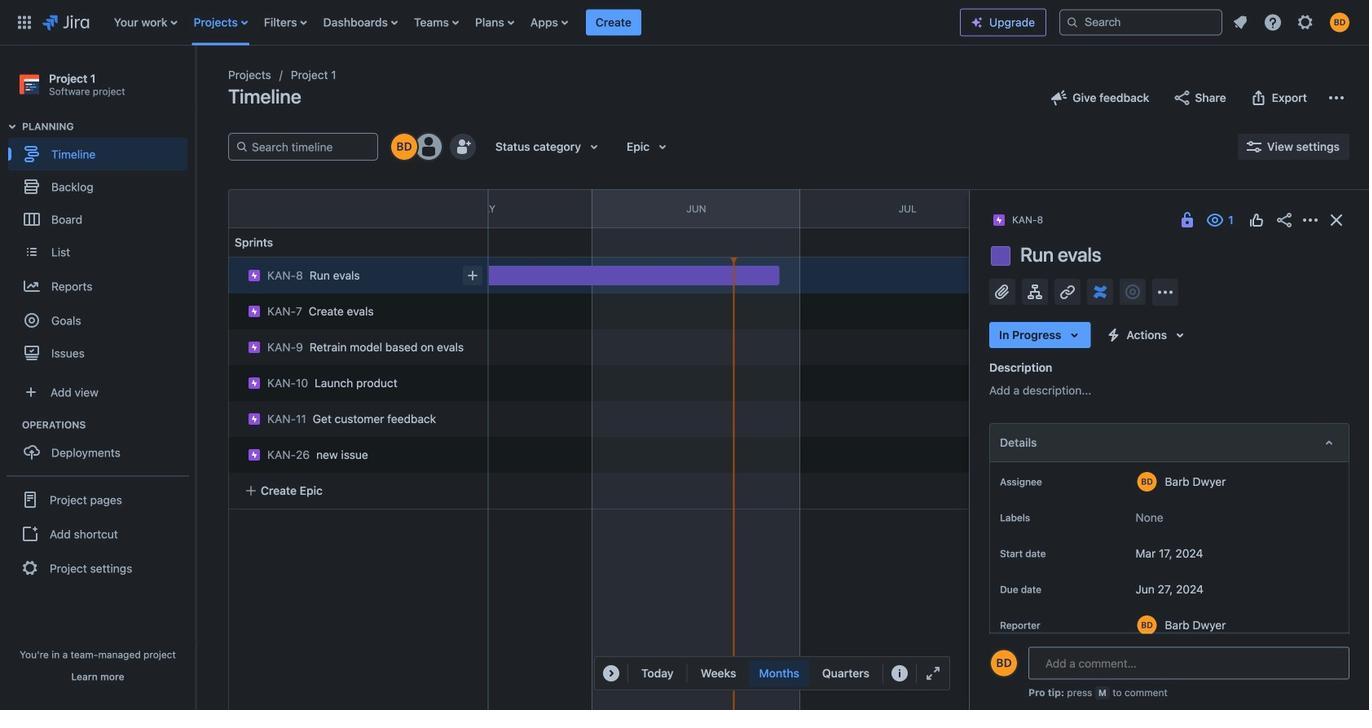 Task type: locate. For each thing, give the bounding box(es) containing it.
2 vertical spatial epic image
[[248, 377, 261, 390]]

list item
[[586, 0, 641, 45]]

legend image
[[890, 664, 910, 683]]

2 epic image from the top
[[248, 412, 261, 426]]

1 column header from the left
[[170, 190, 378, 227]]

1 vertical spatial group
[[8, 418, 195, 474]]

row header
[[228, 189, 489, 228]]

group
[[8, 120, 195, 374], [8, 418, 195, 474], [7, 475, 189, 591]]

0 vertical spatial epic image
[[248, 269, 261, 282]]

add people image
[[453, 137, 473, 157]]

1 vertical spatial heading
[[22, 418, 195, 431]]

sidebar element
[[0, 46, 196, 710]]

heading for planning icon group
[[22, 120, 195, 133]]

2 epic image from the top
[[248, 341, 261, 354]]

0 horizontal spatial column header
[[170, 190, 378, 227]]

0 vertical spatial group
[[8, 120, 195, 374]]

epic image
[[248, 269, 261, 282], [248, 341, 261, 354], [248, 377, 261, 390]]

1 horizontal spatial column header
[[1015, 190, 1230, 227]]

column header
[[170, 190, 378, 227], [1015, 190, 1230, 227]]

1 vertical spatial epic image
[[248, 412, 261, 426]]

list
[[106, 0, 960, 45], [1226, 8, 1360, 37]]

2 vertical spatial epic image
[[248, 448, 261, 461]]

timeline grid
[[66, 189, 1369, 710]]

1 heading from the top
[[22, 120, 195, 133]]

1 vertical spatial epic image
[[248, 341, 261, 354]]

operations image
[[2, 415, 22, 435]]

help image
[[1264, 13, 1283, 32]]

epic image
[[248, 305, 261, 318], [248, 412, 261, 426], [248, 448, 261, 461]]

group for planning icon
[[8, 120, 195, 374]]

primary element
[[10, 0, 960, 45]]

planning image
[[2, 117, 22, 136]]

heading
[[22, 120, 195, 133], [22, 418, 195, 431]]

attach image
[[993, 282, 1012, 302]]

timeline view to show as group
[[691, 660, 880, 686]]

2 heading from the top
[[22, 418, 195, 431]]

Search field
[[1060, 9, 1223, 35]]

group for operations icon
[[8, 418, 195, 474]]

0 vertical spatial heading
[[22, 120, 195, 133]]

2 vertical spatial group
[[7, 475, 189, 591]]

cell
[[228, 258, 489, 293], [222, 289, 491, 329], [222, 324, 491, 365], [222, 360, 491, 401], [222, 396, 491, 437], [222, 432, 491, 473]]

goal image
[[24, 313, 39, 328]]

1 epic image from the top
[[248, 269, 261, 282]]

0 vertical spatial epic image
[[248, 305, 261, 318]]

jira image
[[42, 13, 89, 32], [42, 13, 89, 32]]

your profile and settings image
[[1330, 13, 1350, 32]]

None search field
[[1060, 9, 1223, 35]]

add a child issue image
[[1025, 282, 1045, 302]]

banner
[[0, 0, 1369, 46]]



Task type: describe. For each thing, give the bounding box(es) containing it.
0 horizontal spatial list
[[106, 0, 960, 45]]

notifications image
[[1231, 13, 1250, 32]]

search image
[[1066, 16, 1079, 29]]

sidebar navigation image
[[178, 52, 214, 111]]

settings image
[[1296, 13, 1316, 32]]

Search timeline text field
[[249, 134, 371, 160]]

export icon image
[[1249, 88, 1269, 108]]

heading for group related to operations icon
[[22, 418, 195, 431]]

details element
[[990, 423, 1350, 462]]

3 epic image from the top
[[248, 448, 261, 461]]

1 horizontal spatial list
[[1226, 8, 1360, 37]]

2 column header from the left
[[1015, 190, 1230, 227]]

create child issue image
[[463, 266, 483, 285]]

1 epic image from the top
[[248, 305, 261, 318]]

3 epic image from the top
[[248, 377, 261, 390]]

appswitcher icon image
[[15, 13, 34, 32]]

project overview element
[[990, 662, 1350, 701]]

row header inside timeline grid
[[228, 189, 489, 228]]

enter full screen image
[[924, 664, 943, 683]]

Add a comment… field
[[1029, 647, 1350, 679]]

link goals image
[[1123, 282, 1143, 302]]

close image
[[1327, 210, 1347, 230]]



Task type: vqa. For each thing, say whether or not it's contained in the screenshot.
Task icon
no



